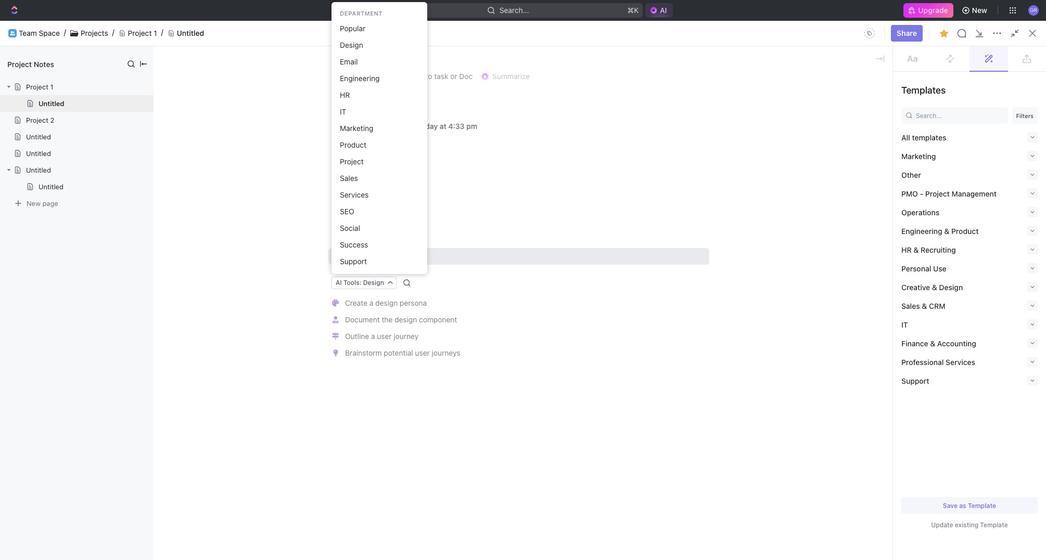 Task type: describe. For each thing, give the bounding box(es) containing it.
save
[[943, 502, 958, 510]]

pm
[[467, 122, 477, 131]]

project 2
[[26, 116, 54, 124]]

templates
[[912, 133, 947, 142]]

use
[[933, 264, 947, 273]]

lightbulb image
[[333, 350, 338, 357]]

3 column header from the left
[[645, 183, 766, 200]]

pmo - project management
[[902, 189, 997, 198]]

popular
[[340, 24, 366, 33]]

at
[[440, 122, 447, 131]]

& for hr
[[914, 245, 919, 254]]

projects link
[[81, 28, 108, 38]]

search
[[945, 29, 969, 37]]

project left notes
[[7, 60, 32, 68]]

potential
[[384, 349, 413, 358]]

new for new page
[[27, 199, 41, 207]]

engineering & product
[[902, 227, 979, 236]]

0 vertical spatial favorites
[[457, 71, 493, 81]]

blank
[[345, 147, 364, 156]]

1 column header from the left
[[145, 183, 157, 200]]

home link
[[4, 50, 128, 67]]

ai tools: design button
[[332, 277, 397, 289]]

2 column header from the left
[[541, 183, 645, 200]]

update existing template
[[932, 522, 1008, 529]]

seo
[[340, 207, 354, 216]]

write with ai
[[345, 164, 388, 173]]

ai tools: design
[[336, 279, 384, 287]]

project right projects
[[128, 28, 152, 37]]

column button
[[328, 215, 710, 232]]

blank page button
[[328, 144, 710, 160]]

dashboards
[[25, 107, 65, 116]]

outline a user journey
[[345, 332, 419, 341]]

department
[[340, 10, 383, 17]]

search docs
[[945, 29, 988, 37]]

Search by name... text field
[[868, 163, 1000, 179]]

engineering for engineering
[[340, 74, 380, 83]]

0 horizontal spatial project 1
[[26, 83, 53, 91]]

new doc button
[[999, 25, 1042, 42]]

upgrade link
[[904, 3, 954, 18]]

document
[[345, 315, 380, 324]]

journeys
[[432, 349, 460, 358]]

design for creative
[[939, 283, 963, 292]]

document the design component
[[345, 315, 457, 324]]

outline
[[345, 332, 369, 341]]

design button
[[336, 37, 423, 54]]

pencil image
[[332, 165, 339, 172]]

doc
[[1022, 29, 1036, 37]]

upgrade
[[918, 6, 948, 15]]

marketing button
[[336, 120, 423, 137]]

success button
[[336, 237, 423, 254]]

subpage
[[345, 252, 375, 261]]

2 cell from the left
[[541, 200, 645, 219]]

component
[[419, 315, 457, 324]]

project button
[[336, 154, 423, 170]]

product inside button
[[340, 141, 367, 149]]

new
[[347, 188, 361, 195]]

& for engineering
[[944, 227, 950, 236]]

new button
[[958, 2, 994, 19]]

notes
[[34, 60, 54, 68]]

social button
[[336, 220, 423, 237]]

design for ai
[[363, 279, 384, 287]]

pmo
[[902, 189, 918, 198]]

templates
[[902, 85, 946, 96]]

hr button
[[336, 87, 423, 104]]

sales for sales & crm
[[902, 302, 920, 311]]

with
[[365, 164, 379, 173]]

1 vertical spatial support
[[902, 377, 929, 385]]

it inside button
[[340, 107, 346, 116]]

search docs button
[[930, 25, 995, 42]]

ai inside write with ai "button"
[[381, 164, 388, 173]]

engineering for engineering & product
[[902, 227, 943, 236]]

add for add comment
[[343, 72, 356, 81]]

document the design component button
[[328, 312, 710, 328]]

sales & crm
[[902, 302, 946, 311]]

brainstorm potential user journeys
[[345, 349, 460, 358]]

page for blank page
[[366, 147, 382, 156]]

journey
[[394, 332, 419, 341]]

updated:
[[384, 122, 415, 131]]

page for new page
[[42, 199, 58, 207]]

design inside design "button"
[[340, 41, 363, 49]]

blank page
[[345, 147, 382, 156]]

user tie image
[[333, 317, 339, 324]]

1 horizontal spatial services
[[946, 358, 976, 367]]

share
[[897, 29, 917, 37]]

email
[[340, 57, 358, 66]]

new for new
[[972, 6, 988, 15]]

professional services
[[902, 358, 976, 367]]

creative
[[902, 283, 930, 292]]

5 cell from the left
[[849, 200, 932, 219]]

1 horizontal spatial it
[[902, 320, 908, 329]]

docs link
[[4, 86, 128, 103]]

as
[[960, 502, 967, 510]]

4:33
[[448, 122, 465, 131]]

add new
[[332, 188, 361, 195]]

team space link for user group image
[[19, 28, 60, 38]]

sharing row
[[145, 183, 1034, 200]]

persona
[[400, 299, 427, 308]]

1 horizontal spatial 1
[[154, 28, 157, 37]]

hr & recruiting
[[902, 245, 956, 254]]

support button
[[336, 254, 423, 270]]

1 vertical spatial marketing
[[902, 152, 936, 161]]

create
[[345, 299, 368, 308]]

⌘k
[[627, 6, 639, 15]]

spaces
[[8, 169, 30, 176]]

template for save as template
[[968, 502, 996, 510]]



Task type: vqa. For each thing, say whether or not it's contained in the screenshot.
Add
yes



Task type: locate. For each thing, give the bounding box(es) containing it.
seo button
[[336, 204, 423, 220]]

update
[[932, 522, 953, 529]]

0 vertical spatial a
[[369, 299, 373, 308]]

0 horizontal spatial services
[[340, 191, 369, 199]]

design inside create a design persona button
[[375, 299, 398, 308]]

1 horizontal spatial sales
[[902, 302, 920, 311]]

2 horizontal spatial docs
[[971, 29, 988, 37]]

finance
[[902, 339, 928, 348]]

1 cell from the left
[[145, 200, 157, 219]]

team space for team space link inside sidebar navigation
[[25, 203, 66, 211]]

1 vertical spatial hr
[[902, 245, 912, 254]]

services button
[[336, 187, 423, 204]]

& right finance
[[930, 339, 936, 348]]

add for add new
[[332, 188, 345, 195]]

favorites
[[457, 71, 493, 81], [8, 151, 36, 159]]

outline a user journey button
[[328, 328, 710, 345]]

1 vertical spatial services
[[946, 358, 976, 367]]

1 vertical spatial favorites
[[8, 151, 36, 159]]

space up home
[[39, 28, 60, 37]]

design for a
[[375, 299, 398, 308]]

0 vertical spatial support
[[340, 257, 367, 266]]

write with ai button
[[328, 160, 710, 177]]

0 vertical spatial space
[[39, 28, 60, 37]]

project right -
[[925, 189, 950, 198]]

0 vertical spatial team space
[[19, 28, 60, 37]]

1 vertical spatial user
[[415, 349, 430, 358]]

team space
[[19, 28, 60, 37], [25, 203, 66, 211]]

sales for sales
[[340, 174, 358, 183]]

new right user group icon
[[27, 199, 41, 207]]

add comment
[[343, 72, 390, 81]]

0 horizontal spatial marketing
[[340, 124, 373, 133]]

design down popular
[[340, 41, 363, 49]]

a for create
[[369, 299, 373, 308]]

column header
[[145, 183, 157, 200], [541, 183, 645, 200], [645, 183, 766, 200], [766, 183, 849, 200]]

design for the
[[395, 315, 417, 324]]

project down project notes
[[26, 83, 48, 91]]

new for new doc
[[1005, 29, 1020, 37]]

1 vertical spatial new
[[1005, 29, 1020, 37]]

hr inside hr button
[[340, 91, 350, 99]]

space inside sidebar navigation
[[45, 203, 66, 211]]

design up journey
[[395, 315, 417, 324]]

clickup list
[[345, 235, 385, 244]]

hr for hr & recruiting
[[902, 245, 912, 254]]

& up 'personal'
[[914, 245, 919, 254]]

user group image
[[10, 31, 15, 35]]

table button
[[328, 198, 710, 215]]

existing
[[955, 522, 979, 529]]

team right user group image
[[19, 28, 37, 37]]

1 vertical spatial design
[[395, 315, 417, 324]]

comment
[[358, 72, 390, 81]]

palette image
[[332, 300, 339, 307]]

project inside button
[[340, 157, 364, 166]]

sharing
[[939, 188, 961, 195]]

personal use
[[902, 264, 947, 273]]

project down 'blank'
[[340, 157, 364, 166]]

1 horizontal spatial support
[[902, 377, 929, 385]]

new inside new button
[[972, 6, 988, 15]]

project left 2
[[26, 116, 48, 124]]

ai right with
[[381, 164, 388, 173]]

1 horizontal spatial marketing
[[902, 152, 936, 161]]

row
[[145, 199, 1034, 220]]

services down accounting
[[946, 358, 976, 367]]

team space link inside sidebar navigation
[[25, 199, 126, 216]]

all
[[902, 133, 910, 142]]

1 horizontal spatial user
[[415, 349, 430, 358]]

projects
[[81, 28, 108, 37]]

design down use
[[939, 283, 963, 292]]

space right user group icon
[[45, 203, 66, 211]]

0 horizontal spatial 1
[[50, 83, 53, 91]]

user down journey
[[415, 349, 430, 358]]

0 horizontal spatial support
[[340, 257, 367, 266]]

untitled
[[177, 28, 204, 37], [332, 85, 409, 109], [39, 99, 64, 108], [26, 133, 51, 141], [26, 149, 51, 158], [26, 166, 51, 174], [39, 183, 63, 191]]

0 vertical spatial add
[[343, 72, 356, 81]]

clickup list button
[[328, 232, 710, 248]]

design right tools:
[[363, 279, 384, 287]]

1 horizontal spatial docs
[[151, 29, 169, 37]]

add down the email
[[343, 72, 356, 81]]

email button
[[336, 54, 423, 70]]

personal
[[902, 264, 931, 273]]

1 horizontal spatial favorites
[[457, 71, 493, 81]]

marketing inside marketing button
[[340, 124, 373, 133]]

0 vertical spatial ai
[[381, 164, 388, 173]]

0 horizontal spatial page
[[42, 199, 58, 207]]

tools:
[[344, 279, 362, 287]]

space for team space link associated with user group image
[[39, 28, 60, 37]]

1 vertical spatial product
[[952, 227, 979, 236]]

1 vertical spatial project 1
[[26, 83, 53, 91]]

design up the the at the bottom
[[375, 299, 398, 308]]

clickup
[[345, 235, 371, 244]]

user for a
[[377, 332, 392, 341]]

project
[[128, 28, 152, 37], [7, 60, 32, 68], [26, 83, 48, 91], [26, 116, 48, 124], [340, 157, 364, 166], [925, 189, 950, 198]]

services up table
[[340, 191, 369, 199]]

it
[[340, 107, 346, 116], [902, 320, 908, 329]]

1 horizontal spatial engineering
[[902, 227, 943, 236]]

create a design persona button
[[328, 295, 710, 312]]

& for finance
[[930, 339, 936, 348]]

-
[[920, 189, 924, 198]]

product up the write
[[340, 141, 367, 149]]

brainstorm
[[345, 349, 382, 358]]

Search... text field
[[907, 108, 1004, 123]]

ai inside ai tools: design button
[[336, 279, 342, 287]]

project notes
[[7, 60, 54, 68]]

space for team space link inside sidebar navigation
[[45, 203, 66, 211]]

1 vertical spatial 1
[[50, 83, 53, 91]]

favorites up 'spaces'
[[8, 151, 36, 159]]

sales inside button
[[340, 174, 358, 183]]

team
[[19, 28, 37, 37], [25, 203, 43, 211]]

0 horizontal spatial new
[[27, 199, 41, 207]]

save as template
[[943, 502, 996, 510]]

& for creative
[[932, 283, 937, 292]]

1 vertical spatial team space
[[25, 203, 66, 211]]

write
[[345, 164, 363, 173]]

add
[[343, 72, 356, 81], [332, 188, 345, 195]]

support down professional
[[902, 377, 929, 385]]

marketing down all templates
[[902, 152, 936, 161]]

new up the search docs
[[972, 6, 988, 15]]

marketing
[[340, 124, 373, 133], [902, 152, 936, 161]]

1 horizontal spatial ai
[[381, 164, 388, 173]]

operations
[[902, 208, 940, 217]]

0 vertical spatial team
[[19, 28, 37, 37]]

1 vertical spatial ai
[[336, 279, 342, 287]]

team space inside sidebar navigation
[[25, 203, 66, 211]]

0 horizontal spatial ai
[[336, 279, 342, 287]]

0 vertical spatial services
[[340, 191, 369, 199]]

0 horizontal spatial docs
[[25, 90, 43, 98]]

4 cell from the left
[[766, 200, 849, 219]]

design
[[375, 299, 398, 308], [395, 315, 417, 324]]

hr
[[340, 91, 350, 99], [902, 245, 912, 254]]

product button
[[336, 137, 423, 154]]

page inside button
[[366, 147, 382, 156]]

& right creative
[[932, 283, 937, 292]]

today
[[417, 122, 438, 131]]

0 vertical spatial project 1
[[128, 28, 157, 37]]

crm
[[929, 302, 946, 311]]

page up with
[[366, 147, 382, 156]]

1 vertical spatial a
[[371, 332, 375, 341]]

support
[[340, 257, 367, 266], [902, 377, 929, 385]]

new left doc
[[1005, 29, 1020, 37]]

cell
[[145, 200, 157, 219], [541, 200, 645, 219], [645, 200, 766, 219], [766, 200, 849, 219], [849, 200, 932, 219]]

creative & design
[[902, 283, 963, 292]]

user group image
[[11, 204, 18, 210]]

template for update existing template
[[980, 522, 1008, 529]]

user
[[377, 332, 392, 341], [415, 349, 430, 358]]

engineering button
[[336, 70, 423, 87]]

1 vertical spatial space
[[45, 203, 66, 211]]

team space right user group icon
[[25, 203, 66, 211]]

& for sales
[[922, 302, 927, 311]]

0 vertical spatial page
[[366, 147, 382, 156]]

last updated: today at 4:33 pm
[[367, 122, 477, 131]]

dashboards link
[[4, 104, 128, 120]]

page right user group icon
[[42, 199, 58, 207]]

a right the create
[[369, 299, 373, 308]]

1 vertical spatial it
[[902, 320, 908, 329]]

0 horizontal spatial sales
[[340, 174, 358, 183]]

favorites inside button
[[8, 151, 36, 159]]

engineering down the email
[[340, 74, 380, 83]]

sharing table
[[145, 183, 1034, 220]]

0 vertical spatial team space link
[[19, 28, 60, 38]]

engineering inside 'button'
[[340, 74, 380, 83]]

space
[[39, 28, 60, 37], [45, 203, 66, 211]]

template
[[968, 502, 996, 510], [980, 522, 1008, 529]]

0 horizontal spatial product
[[340, 141, 367, 149]]

0 vertical spatial engineering
[[340, 74, 380, 83]]

project 1
[[128, 28, 157, 37], [26, 83, 53, 91]]

1 horizontal spatial project 1
[[128, 28, 157, 37]]

it button
[[336, 104, 423, 120]]

0 horizontal spatial engineering
[[340, 74, 380, 83]]

design inside button
[[395, 315, 417, 324]]

1 vertical spatial sales
[[902, 302, 920, 311]]

sales button
[[336, 170, 423, 187]]

team inside sidebar navigation
[[25, 203, 43, 211]]

support down success
[[340, 257, 367, 266]]

1 vertical spatial template
[[980, 522, 1008, 529]]

finance & accounting
[[902, 339, 977, 348]]

it up finance
[[902, 320, 908, 329]]

hr up 'personal'
[[902, 245, 912, 254]]

&
[[944, 227, 950, 236], [914, 245, 919, 254], [932, 283, 937, 292], [922, 302, 927, 311], [930, 339, 936, 348]]

team for team space link inside sidebar navigation
[[25, 203, 43, 211]]

1 vertical spatial add
[[332, 188, 345, 195]]

page
[[366, 147, 382, 156], [42, 199, 58, 207]]

new page
[[27, 199, 58, 207]]

hr down add comment
[[340, 91, 350, 99]]

add left "new"
[[332, 188, 345, 195]]

ai left tools:
[[336, 279, 342, 287]]

2 vertical spatial new
[[27, 199, 41, 207]]

1 vertical spatial team space link
[[25, 199, 126, 216]]

template right existing
[[980, 522, 1008, 529]]

1 horizontal spatial new
[[972, 6, 988, 15]]

0 vertical spatial 1
[[154, 28, 157, 37]]

new inside new doc button
[[1005, 29, 1020, 37]]

professional
[[902, 358, 944, 367]]

signs post image
[[332, 333, 339, 340]]

0 vertical spatial hr
[[340, 91, 350, 99]]

project 1 down notes
[[26, 83, 53, 91]]

0 horizontal spatial favorites
[[8, 151, 36, 159]]

1 vertical spatial page
[[42, 199, 58, 207]]

a right outline
[[371, 332, 375, 341]]

3 cell from the left
[[645, 200, 766, 219]]

team space for team space link associated with user group image
[[19, 28, 60, 37]]

user for potential
[[415, 349, 430, 358]]

0 vertical spatial template
[[968, 502, 996, 510]]

0 vertical spatial design
[[375, 299, 398, 308]]

1 horizontal spatial hr
[[902, 245, 912, 254]]

social
[[340, 224, 360, 233]]

& left crm
[[922, 302, 927, 311]]

sales down creative
[[902, 302, 920, 311]]

it down hr button
[[340, 107, 346, 116]]

ai tools: design button
[[332, 277, 397, 289]]

team space up home
[[19, 28, 60, 37]]

1 horizontal spatial product
[[952, 227, 979, 236]]

engineering down operations
[[902, 227, 943, 236]]

0 horizontal spatial hr
[[340, 91, 350, 99]]

user down the the at the bottom
[[377, 332, 392, 341]]

management
[[952, 189, 997, 198]]

1 vertical spatial team
[[25, 203, 43, 211]]

a for outline
[[371, 332, 375, 341]]

marketing up 'blank'
[[340, 124, 373, 133]]

sidebar navigation
[[0, 21, 133, 561]]

product up recruiting
[[952, 227, 979, 236]]

2 horizontal spatial new
[[1005, 29, 1020, 37]]

team for team space link associated with user group image
[[19, 28, 37, 37]]

0 vertical spatial sales
[[340, 174, 358, 183]]

services inside button
[[340, 191, 369, 199]]

the
[[382, 315, 393, 324]]

favorites up pm
[[457, 71, 493, 81]]

template right as
[[968, 502, 996, 510]]

1 vertical spatial engineering
[[902, 227, 943, 236]]

assigned button
[[330, 162, 367, 183]]

recruiting
[[921, 245, 956, 254]]

0 horizontal spatial it
[[340, 107, 346, 116]]

search...
[[499, 6, 529, 15]]

new
[[972, 6, 988, 15], [1005, 29, 1020, 37], [27, 199, 41, 207]]

0 vertical spatial it
[[340, 107, 346, 116]]

hr for hr
[[340, 91, 350, 99]]

0 vertical spatial user
[[377, 332, 392, 341]]

4 column header from the left
[[766, 183, 849, 200]]

0 vertical spatial marketing
[[340, 124, 373, 133]]

create a design persona
[[345, 299, 427, 308]]

team space link for user group icon
[[25, 199, 126, 216]]

0 horizontal spatial user
[[377, 332, 392, 341]]

ai
[[381, 164, 388, 173], [336, 279, 342, 287]]

1 horizontal spatial page
[[366, 147, 382, 156]]

assigned
[[333, 168, 364, 176]]

favorites button
[[4, 149, 40, 161]]

& up recruiting
[[944, 227, 950, 236]]

0 vertical spatial new
[[972, 6, 988, 15]]

sales down the write
[[340, 174, 358, 183]]

success
[[340, 240, 368, 249]]

design inside ai tools: design button
[[363, 279, 384, 287]]

team right user group icon
[[25, 203, 43, 211]]

table
[[345, 202, 363, 211]]

docs inside button
[[971, 29, 988, 37]]

project 1 right projects
[[128, 28, 157, 37]]

docs inside 'link'
[[25, 90, 43, 98]]

all templates
[[902, 133, 947, 142]]

0 vertical spatial product
[[340, 141, 367, 149]]

support inside button
[[340, 257, 367, 266]]



